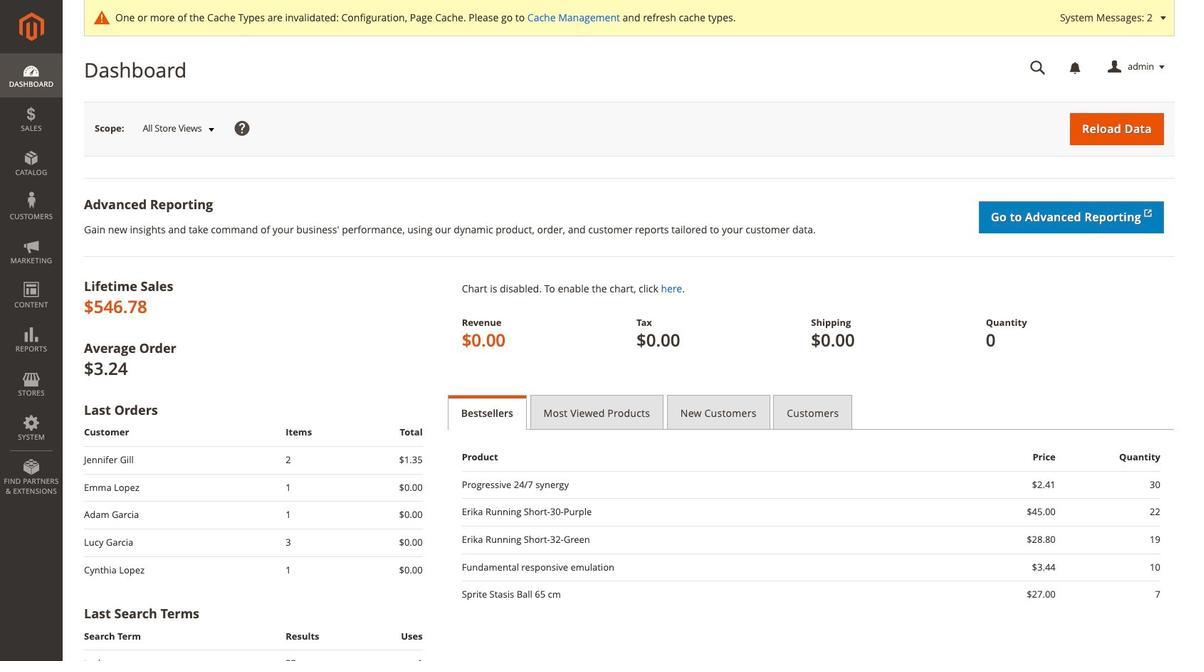 Task type: locate. For each thing, give the bounding box(es) containing it.
magento admin panel image
[[19, 12, 44, 41]]

tab list
[[448, 395, 1175, 430]]

menu bar
[[0, 53, 63, 504]]

None text field
[[1020, 55, 1056, 80]]



